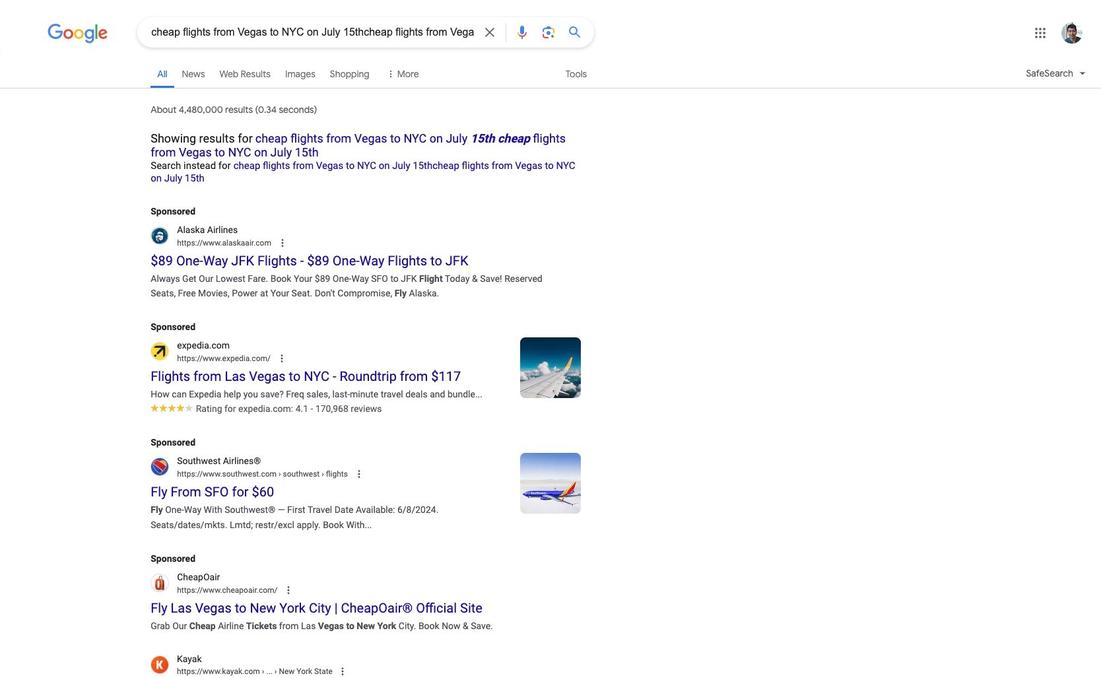 Task type: vqa. For each thing, say whether or not it's contained in the screenshot.
Search text box
yes



Task type: locate. For each thing, give the bounding box(es) containing it.
search by image image
[[541, 24, 557, 40]]

google image
[[48, 24, 108, 44]]

None search field
[[0, 17, 595, 48]]

None text field
[[177, 238, 271, 248], [177, 354, 271, 363], [177, 666, 333, 678], [177, 238, 271, 248], [177, 354, 271, 363], [177, 666, 333, 678]]

heading
[[151, 127, 581, 184]]

None text field
[[177, 470, 348, 479], [177, 586, 278, 595], [260, 667, 333, 676], [177, 470, 348, 479], [177, 586, 278, 595], [260, 667, 333, 676]]

search by voice image
[[515, 24, 531, 40]]

navigation
[[0, 58, 1102, 96]]



Task type: describe. For each thing, give the bounding box(es) containing it.
Search text field
[[151, 25, 474, 42]]

image from southwest.com image
[[521, 453, 581, 514]]

ads region
[[151, 204, 581, 633]]

rated 4.1 out of 5 image
[[151, 403, 194, 412]]

image from expedia.com image
[[521, 338, 581, 398]]



